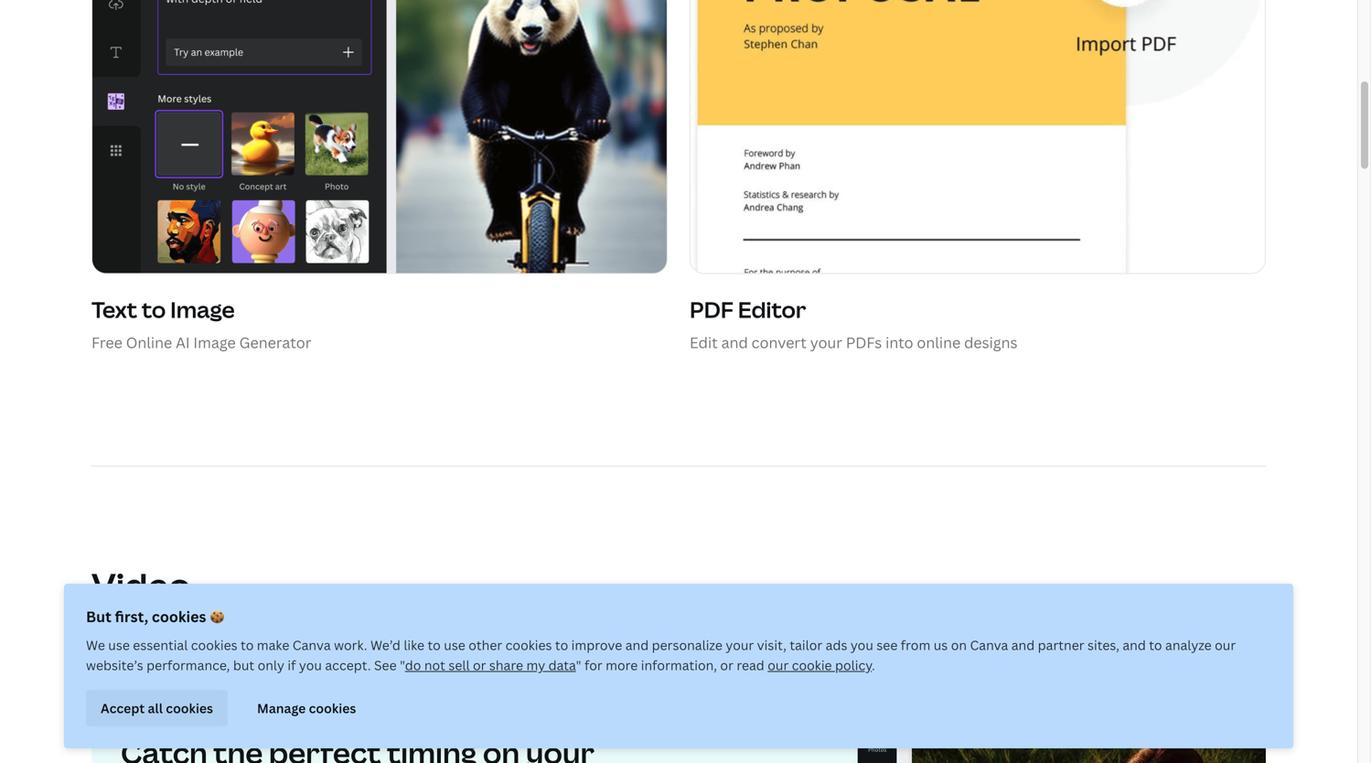 Task type: describe. For each thing, give the bounding box(es) containing it.
we
[[86, 636, 105, 654]]

performance,
[[147, 656, 230, 674]]

website's
[[86, 656, 143, 674]]

we'd
[[370, 636, 401, 654]]

we use essential cookies to make canva work. we'd like to use other cookies to improve and personalize your visit, tailor ads you see from us on canva and partner sites, and to analyze our website's performance, but only if you accept. see "
[[86, 636, 1236, 674]]

our cookie policy link
[[768, 656, 872, 674]]

and left partner
[[1012, 636, 1035, 654]]

section01_pdf editor image
[[691, 0, 1265, 273]]

visit,
[[757, 636, 787, 654]]

1 vertical spatial image
[[193, 333, 236, 352]]

analyze
[[1166, 636, 1212, 654]]

to up the online
[[142, 295, 166, 324]]

first,
[[115, 607, 148, 626]]

free online ai image generator
[[91, 333, 311, 352]]

and right edit
[[721, 333, 748, 352]]

1 horizontal spatial you
[[851, 636, 874, 654]]

but
[[86, 607, 111, 626]]

1 canva from the left
[[293, 636, 331, 654]]

to right like
[[428, 636, 441, 654]]

2 or from the left
[[720, 656, 734, 674]]

from
[[901, 636, 931, 654]]

designs
[[964, 333, 1018, 352]]

editor
[[738, 295, 806, 324]]

information,
[[641, 656, 717, 674]]

1 or from the left
[[473, 656, 486, 674]]

essential
[[133, 636, 188, 654]]

not
[[424, 656, 445, 674]]

pdf
[[690, 295, 734, 324]]

edit and convert your pdfs into online designs
[[690, 333, 1018, 352]]

1 use from the left
[[108, 636, 130, 654]]

cookie
[[792, 656, 832, 674]]

my
[[526, 656, 545, 674]]

1 vertical spatial video
[[121, 711, 162, 726]]

for
[[585, 656, 603, 674]]

0 vertical spatial image
[[170, 295, 235, 324]]

2 " from the left
[[576, 656, 581, 674]]

and right sites,
[[1123, 636, 1146, 654]]

accept all cookies
[[101, 699, 213, 717]]

pdf editor
[[690, 295, 806, 324]]

edit
[[690, 333, 718, 352]]

pdfs
[[846, 333, 882, 352]]

to up but
[[241, 636, 254, 654]]

but
[[233, 656, 254, 674]]

text to image image
[[92, 0, 667, 273]]

into
[[886, 333, 914, 352]]

.
[[872, 656, 875, 674]]

personalize
[[652, 636, 723, 654]]

to left analyze
[[1149, 636, 1162, 654]]

accept.
[[325, 656, 371, 674]]



Task type: locate. For each thing, give the bounding box(es) containing it.
cookies up my
[[506, 636, 552, 654]]

cookies down the accept.
[[309, 699, 356, 717]]

work.
[[334, 636, 367, 654]]

🍪
[[210, 607, 224, 626]]

to up data
[[555, 636, 568, 654]]

free
[[91, 333, 122, 352]]

canva right 'on' at the bottom right
[[970, 636, 1008, 654]]

more
[[606, 656, 638, 674]]

and up do not sell or share my data " for more information, or read our cookie policy .
[[626, 636, 649, 654]]

you right if
[[299, 656, 322, 674]]

manage
[[257, 699, 306, 717]]

us
[[934, 636, 948, 654]]

online
[[917, 333, 961, 352]]

" inside we use essential cookies to make canva work. we'd like to use other cookies to improve and personalize your visit, tailor ads you see from us on canva and partner sites, and to analyze our website's performance, but only if you accept. see "
[[400, 656, 405, 674]]

0 vertical spatial video
[[91, 562, 191, 609]]

but first, cookies 🍪
[[86, 607, 224, 626]]

to
[[142, 295, 166, 324], [241, 636, 254, 654], [428, 636, 441, 654], [555, 636, 568, 654], [1149, 636, 1162, 654]]

see
[[374, 656, 397, 674]]

"
[[400, 656, 405, 674], [576, 656, 581, 674]]

0 vertical spatial your
[[810, 333, 843, 352]]

cookies down 🍪
[[191, 636, 238, 654]]

video
[[91, 562, 191, 609], [121, 711, 162, 726]]

like
[[404, 636, 425, 654]]

or right sell
[[473, 656, 486, 674]]

online
[[126, 333, 172, 352]]

or
[[473, 656, 486, 674], [720, 656, 734, 674]]

your left pdfs
[[810, 333, 843, 352]]

if
[[288, 656, 296, 674]]

" right see
[[400, 656, 405, 674]]

0 vertical spatial our
[[1215, 636, 1236, 654]]

data
[[549, 656, 576, 674]]

your inside we use essential cookies to make canva work. we'd like to use other cookies to improve and personalize your visit, tailor ads you see from us on canva and partner sites, and to analyze our website's performance, but only if you accept. see "
[[726, 636, 754, 654]]

your up read
[[726, 636, 754, 654]]

0 horizontal spatial your
[[726, 636, 754, 654]]

cookies up essential
[[152, 607, 206, 626]]

" left for
[[576, 656, 581, 674]]

or left read
[[720, 656, 734, 674]]

0 vertical spatial you
[[851, 636, 874, 654]]

ads
[[826, 636, 848, 654]]

image
[[170, 295, 235, 324], [193, 333, 236, 352]]

manage cookies
[[257, 699, 356, 717]]

and
[[721, 333, 748, 352], [626, 636, 649, 654], [1012, 636, 1035, 654], [1123, 636, 1146, 654]]

all
[[148, 699, 163, 717]]

improve
[[571, 636, 622, 654]]

0 horizontal spatial you
[[299, 656, 322, 674]]

cookies inside button
[[166, 699, 213, 717]]

1 horizontal spatial use
[[444, 636, 466, 654]]

image right 'ai' in the top of the page
[[193, 333, 236, 352]]

your
[[810, 333, 843, 352], [726, 636, 754, 654]]

video down website's
[[121, 711, 162, 726]]

text
[[91, 295, 137, 324]]

partner
[[1038, 636, 1085, 654]]

image up free online ai image generator
[[170, 295, 235, 324]]

accept all cookies button
[[86, 690, 228, 726]]

generator
[[239, 333, 311, 352]]

1 vertical spatial your
[[726, 636, 754, 654]]

1 " from the left
[[400, 656, 405, 674]]

do
[[405, 656, 421, 674]]

manage cookies button
[[242, 690, 371, 726]]

other
[[469, 636, 502, 654]]

0 horizontal spatial "
[[400, 656, 405, 674]]

do not sell or share my data link
[[405, 656, 576, 674]]

video trimmer banner image
[[91, 630, 1266, 763]]

accept
[[101, 699, 145, 717]]

convert
[[752, 333, 807, 352]]

1 horizontal spatial or
[[720, 656, 734, 674]]

see
[[877, 636, 898, 654]]

do not sell or share my data " for more information, or read our cookie policy .
[[405, 656, 875, 674]]

0 horizontal spatial use
[[108, 636, 130, 654]]

ai
[[176, 333, 190, 352]]

2 canva from the left
[[970, 636, 1008, 654]]

on
[[951, 636, 967, 654]]

canva up if
[[293, 636, 331, 654]]

cookies
[[152, 607, 206, 626], [191, 636, 238, 654], [506, 636, 552, 654], [166, 699, 213, 717], [309, 699, 356, 717]]

text to image
[[91, 295, 235, 324]]

0 horizontal spatial canva
[[293, 636, 331, 654]]

read
[[737, 656, 765, 674]]

1 horizontal spatial our
[[1215, 636, 1236, 654]]

you up policy
[[851, 636, 874, 654]]

tailor
[[790, 636, 823, 654]]

our
[[1215, 636, 1236, 654], [768, 656, 789, 674]]

cookies right all
[[166, 699, 213, 717]]

sell
[[449, 656, 470, 674]]

our inside we use essential cookies to make canva work. we'd like to use other cookies to improve and personalize your visit, tailor ads you see from us on canva and partner sites, and to analyze our website's performance, but only if you accept. see "
[[1215, 636, 1236, 654]]

use up sell
[[444, 636, 466, 654]]

use up website's
[[108, 636, 130, 654]]

policy
[[835, 656, 872, 674]]

cookies inside 'button'
[[309, 699, 356, 717]]

video up essential
[[91, 562, 191, 609]]

you
[[851, 636, 874, 654], [299, 656, 322, 674]]

sites,
[[1088, 636, 1120, 654]]

1 vertical spatial you
[[299, 656, 322, 674]]

2 use from the left
[[444, 636, 466, 654]]

our right analyze
[[1215, 636, 1236, 654]]

share
[[489, 656, 523, 674]]

make
[[257, 636, 289, 654]]

use
[[108, 636, 130, 654], [444, 636, 466, 654]]

0 horizontal spatial or
[[473, 656, 486, 674]]

canva
[[293, 636, 331, 654], [970, 636, 1008, 654]]

1 horizontal spatial canva
[[970, 636, 1008, 654]]

our down visit,
[[768, 656, 789, 674]]

1 horizontal spatial "
[[576, 656, 581, 674]]

1 horizontal spatial your
[[810, 333, 843, 352]]

only
[[258, 656, 284, 674]]

0 horizontal spatial our
[[768, 656, 789, 674]]

1 vertical spatial our
[[768, 656, 789, 674]]



Task type: vqa. For each thing, say whether or not it's contained in the screenshot.
Page 4 / 4 button on the bottom right
no



